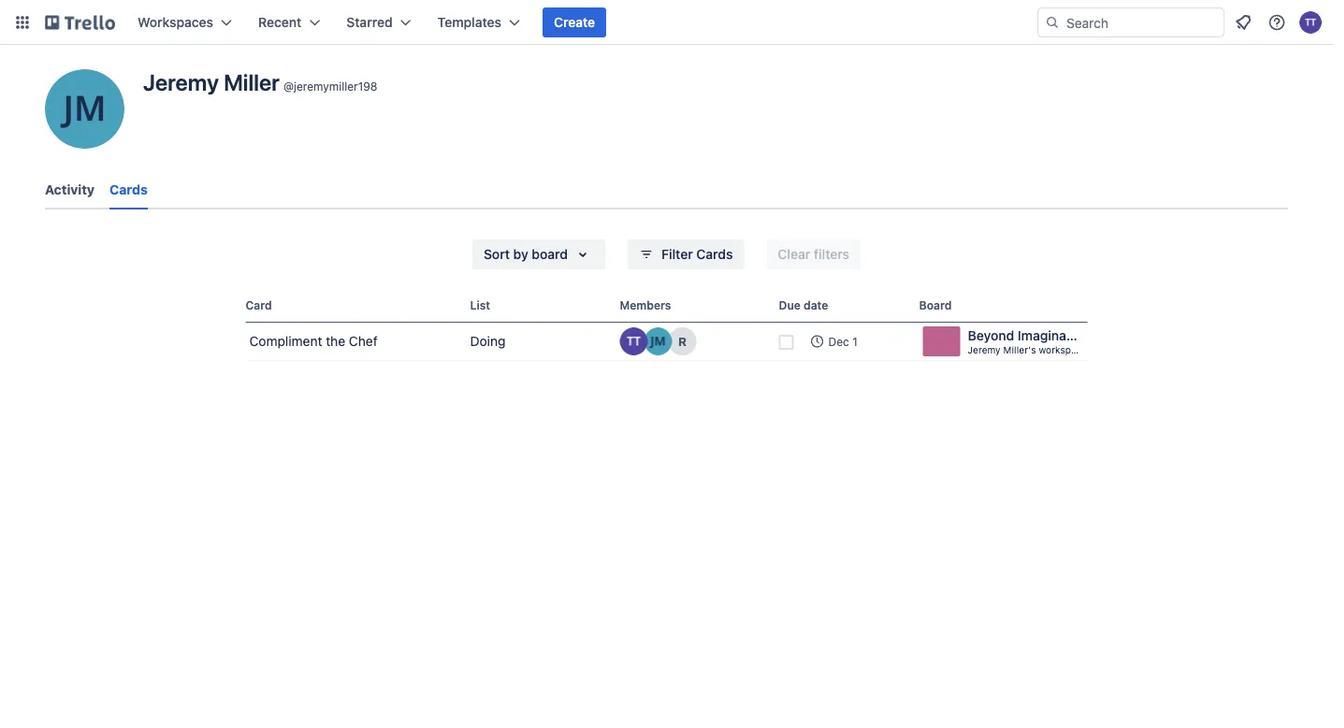 Task type: locate. For each thing, give the bounding box(es) containing it.
search image
[[1045, 15, 1060, 30]]

compliment the chef
[[249, 334, 378, 349]]

jeremy miller (jeremymiller198) image
[[644, 327, 672, 356]]

0 vertical spatial cards
[[110, 182, 148, 197]]

@jeremymiller198
[[283, 80, 378, 93]]

jeremy inside "beyond imagination jeremy miller's workspace"
[[968, 344, 1001, 355]]

create button
[[543, 7, 606, 37]]

workspace
[[1039, 344, 1087, 355]]

cards inside button
[[696, 247, 733, 262]]

jeremy down "beyond"
[[968, 344, 1001, 355]]

open information menu image
[[1268, 13, 1287, 32]]

miller
[[224, 69, 280, 95]]

back to home image
[[45, 7, 115, 37]]

0 vertical spatial terry turtle (terryturtle) image
[[1300, 11, 1322, 34]]

list
[[470, 298, 490, 312]]

jeremy
[[143, 69, 219, 95], [968, 344, 1001, 355]]

0 horizontal spatial cards
[[110, 182, 148, 197]]

0 notifications image
[[1232, 11, 1255, 34]]

cards right filter
[[696, 247, 733, 262]]

card
[[246, 298, 272, 312]]

1 vertical spatial terry turtle (terryturtle) image
[[620, 327, 648, 356]]

Search field
[[1060, 8, 1224, 36]]

filter cards button
[[628, 240, 744, 269]]

terry turtle (terryturtle) image
[[1300, 11, 1322, 34], [620, 327, 648, 356]]

activity link
[[45, 173, 95, 207]]

due date
[[779, 298, 828, 312]]

due
[[779, 298, 801, 312]]

create
[[554, 15, 595, 30]]

1 horizontal spatial cards
[[696, 247, 733, 262]]

imagination
[[1018, 328, 1090, 343]]

0 vertical spatial jeremy
[[143, 69, 219, 95]]

filter
[[662, 247, 693, 262]]

0 horizontal spatial jeremy
[[143, 69, 219, 95]]

1 vertical spatial jeremy
[[968, 344, 1001, 355]]

cards right activity
[[110, 182, 148, 197]]

sort
[[484, 247, 510, 262]]

dec 1
[[829, 335, 858, 348]]

jeremy down workspaces popup button
[[143, 69, 219, 95]]

filters
[[814, 247, 850, 262]]

r button
[[669, 327, 697, 356]]

sort by board button
[[472, 240, 605, 269]]

jeremy miller image
[[45, 69, 124, 149]]

recent button
[[247, 7, 332, 37]]

terry turtle (terryturtle) image down 'members'
[[620, 327, 648, 356]]

r
[[678, 335, 687, 349]]

by
[[513, 247, 528, 262]]

1 vertical spatial cards
[[696, 247, 733, 262]]

0 horizontal spatial terry turtle (terryturtle) image
[[620, 327, 648, 356]]

doing
[[470, 334, 506, 349]]

cards
[[110, 182, 148, 197], [696, 247, 733, 262]]

compliment the chef link
[[246, 323, 463, 360]]

1 horizontal spatial jeremy
[[968, 344, 1001, 355]]

activity
[[45, 182, 95, 197]]

terry turtle (terryturtle) image right 'open information menu' "image"
[[1300, 11, 1322, 34]]

beyond imagination jeremy miller's workspace
[[968, 328, 1090, 355]]



Task type: vqa. For each thing, say whether or not it's contained in the screenshot.
leftmost "Calendar" link
no



Task type: describe. For each thing, give the bounding box(es) containing it.
beyond
[[968, 328, 1014, 343]]

recent
[[258, 15, 302, 30]]

board
[[919, 298, 952, 312]]

clear filters
[[778, 247, 850, 262]]

1 horizontal spatial terry turtle (terryturtle) image
[[1300, 11, 1322, 34]]

workspaces
[[138, 15, 213, 30]]

miller's
[[1004, 344, 1036, 355]]

primary element
[[0, 0, 1333, 45]]

date
[[804, 298, 828, 312]]

jeremy miller @jeremymiller198
[[143, 69, 378, 95]]

starred
[[346, 15, 393, 30]]

rubyanndersson (rubyanndersson) image
[[669, 327, 697, 356]]

starred button
[[335, 7, 423, 37]]

clear filters button
[[767, 240, 861, 269]]

1
[[853, 335, 858, 348]]

compliment
[[249, 334, 322, 349]]

filter cards
[[662, 247, 733, 262]]

sort by board
[[484, 247, 568, 262]]

templates button
[[426, 7, 531, 37]]

board
[[532, 247, 568, 262]]

clear
[[778, 247, 811, 262]]

templates
[[438, 15, 502, 30]]

workspaces button
[[126, 7, 243, 37]]

cards link
[[110, 173, 148, 210]]

members
[[620, 298, 671, 312]]

the
[[326, 334, 345, 349]]

dec
[[829, 335, 849, 348]]

chef
[[349, 334, 378, 349]]



